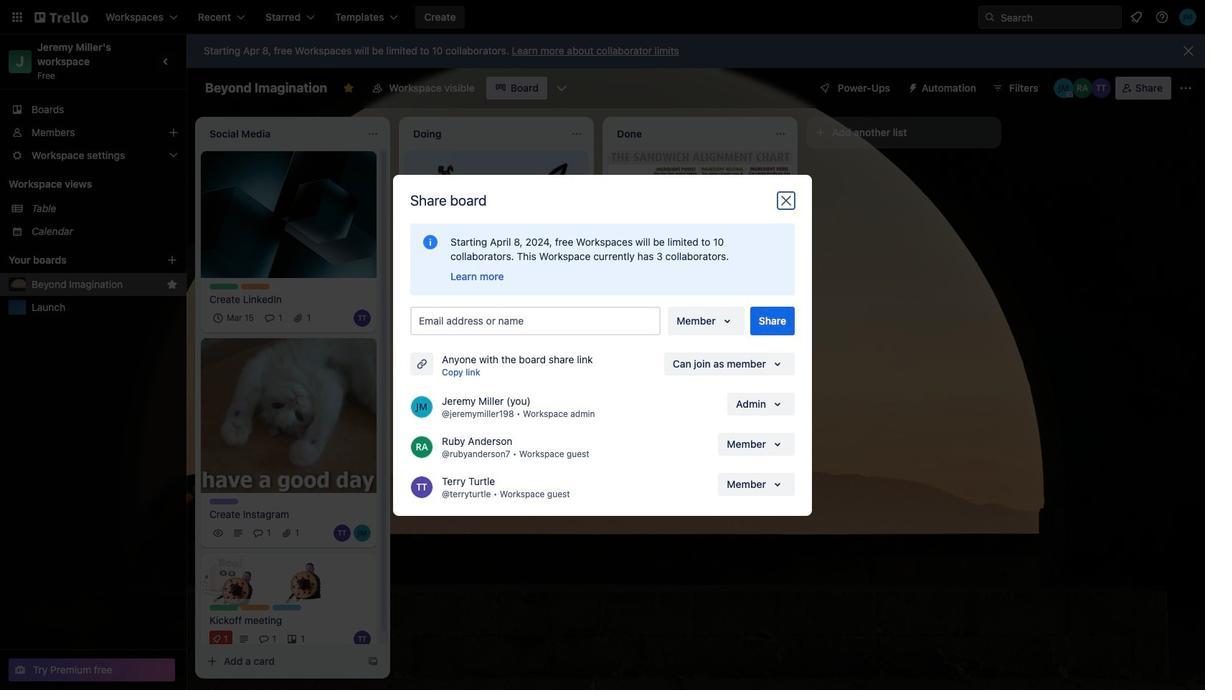 Task type: describe. For each thing, give the bounding box(es) containing it.
sm image
[[902, 77, 922, 97]]

color: green, title: none image for color: orange, title: none icon
[[210, 606, 238, 611]]

Search field
[[996, 6, 1121, 28]]

0 vertical spatial terry turtle (terryturtle) image
[[525, 336, 542, 353]]

starred icon image
[[166, 279, 178, 291]]

customize views image
[[555, 81, 569, 95]]

Board name text field
[[198, 77, 335, 100]]

open information menu image
[[1155, 10, 1170, 24]]

color: green, title: none image for color: orange, title: none image
[[210, 284, 238, 290]]

0 horizontal spatial terry turtle (terryturtle) image
[[334, 525, 351, 542]]

close image
[[778, 192, 795, 209]]

0 vertical spatial create from template… image
[[775, 388, 786, 400]]

color: sky, title: "sparkling" element
[[273, 606, 301, 611]]

color: bold red, title: "thoughts" element
[[413, 370, 442, 376]]

color: purple, title: none image
[[210, 499, 238, 505]]

Email address or name text field
[[419, 311, 658, 331]]



Task type: locate. For each thing, give the bounding box(es) containing it.
search image
[[984, 11, 996, 23]]

ruby anderson (rubyanderson7) image
[[1073, 78, 1093, 98], [565, 336, 583, 353]]

1 horizontal spatial ruby anderson (rubyanderson7) image
[[1073, 78, 1093, 98]]

show menu image
[[1179, 81, 1193, 95]]

color: green, title: none image left color: orange, title: none icon
[[210, 606, 238, 611]]

color: green, title: none image
[[210, 284, 238, 290], [210, 606, 238, 611]]

1 horizontal spatial terry turtle (terryturtle) image
[[525, 336, 542, 353]]

1 horizontal spatial create from template… image
[[775, 388, 786, 400]]

back to home image
[[34, 6, 88, 29]]

color: orange, title: none image
[[241, 284, 270, 290]]

1 vertical spatial color: green, title: none image
[[210, 606, 238, 611]]

terry turtle (terryturtle) image
[[1091, 78, 1111, 98], [354, 310, 371, 327], [410, 476, 433, 499], [354, 631, 371, 649]]

0 notifications image
[[1128, 9, 1145, 26]]

ruby anderson (rubyanderson7) image
[[410, 436, 433, 459]]

add board image
[[166, 255, 178, 266]]

1 vertical spatial terry turtle (terryturtle) image
[[334, 525, 351, 542]]

terry turtle (terryturtle) image
[[525, 336, 542, 353], [334, 525, 351, 542]]

color: orange, title: none image
[[241, 606, 270, 611]]

jeremy miller (jeremymiller198) image
[[1180, 9, 1197, 26], [1054, 78, 1074, 98], [410, 396, 433, 419], [354, 525, 371, 542]]

color: green, title: none image left color: orange, title: none image
[[210, 284, 238, 290]]

jeremy miller (jeremymiller198) image
[[545, 336, 563, 353]]

0 vertical spatial ruby anderson (rubyanderson7) image
[[1073, 78, 1093, 98]]

primary element
[[0, 0, 1205, 34]]

0 horizontal spatial ruby anderson (rubyanderson7) image
[[565, 336, 583, 353]]

0 horizontal spatial create from template… image
[[367, 657, 379, 668]]

create from template… image
[[775, 388, 786, 400], [367, 657, 379, 668]]

your boards with 2 items element
[[9, 252, 145, 269]]

1 vertical spatial ruby anderson (rubyanderson7) image
[[565, 336, 583, 353]]

2 color: green, title: none image from the top
[[210, 606, 238, 611]]

1 vertical spatial create from template… image
[[367, 657, 379, 668]]

1 color: green, title: none image from the top
[[210, 284, 238, 290]]

0 vertical spatial color: green, title: none image
[[210, 284, 238, 290]]

star or unstar board image
[[343, 83, 355, 94]]

None checkbox
[[459, 295, 534, 313], [210, 310, 258, 327], [459, 295, 534, 313], [210, 310, 258, 327]]



Task type: vqa. For each thing, say whether or not it's contained in the screenshot.
top 14
no



